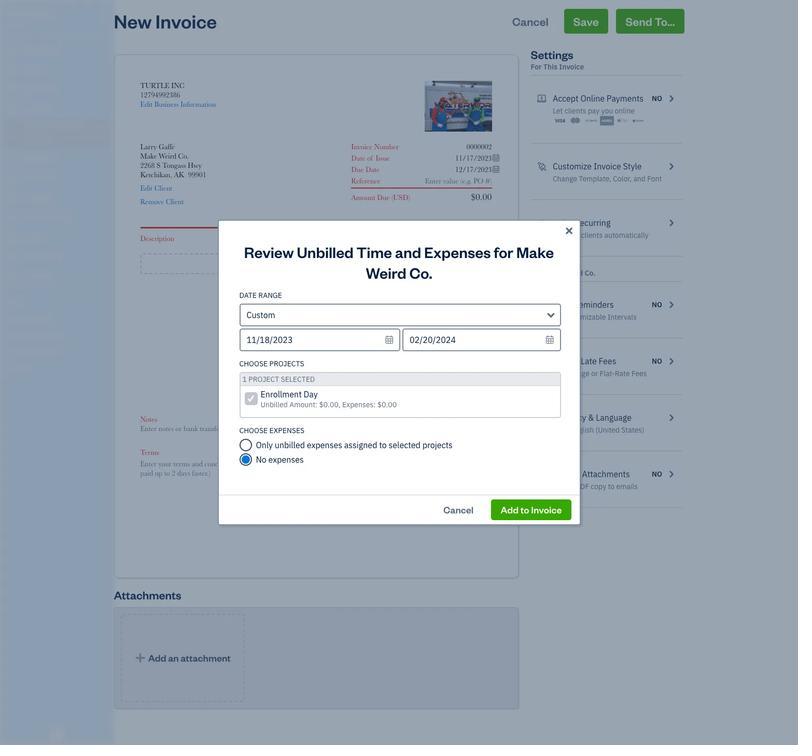 Task type: describe. For each thing, give the bounding box(es) containing it.
payments
[[607, 93, 644, 104]]

inc for turtle inc owner
[[40, 9, 55, 20]]

you
[[601, 106, 613, 116]]

1 vertical spatial attachments
[[114, 588, 181, 603]]

qty
[[429, 234, 440, 243]]

edit inside larry gaffe make weird co. 2268 s tongass hwy ketchikan, ak  99901 edit client remove client
[[140, 184, 153, 192]]

or
[[591, 369, 598, 379]]

invoice image
[[7, 104, 19, 115]]

no for send reminders
[[652, 300, 662, 310]]

save button
[[564, 9, 608, 34]]

intervals
[[608, 313, 637, 322]]

plus image
[[284, 259, 296, 269]]

settings for this invoice
[[531, 47, 584, 72]]

color,
[[613, 174, 632, 184]]

customize
[[553, 161, 592, 172]]

states)
[[621, 426, 644, 435]]

let
[[553, 106, 563, 116]]

request
[[364, 382, 387, 390]]

american express image
[[600, 116, 614, 126]]

reminders
[[574, 300, 614, 310]]

template,
[[579, 174, 611, 184]]

inc for turtle inc 12794992386 edit business information
[[171, 81, 185, 90]]

chevronright image for make recurring
[[666, 217, 676, 229]]

edit client button
[[140, 184, 172, 193]]

choose expenses option group
[[239, 426, 561, 466]]

remove
[[140, 198, 164, 206]]

no expenses
[[256, 455, 304, 465]]

team members image
[[8, 314, 111, 323]]

late
[[581, 356, 597, 367]]

for inside settings for this invoice
[[531, 62, 542, 72]]

expenses
[[269, 426, 305, 436]]

money image
[[7, 232, 19, 242]]

turtle for turtle inc 12794992386 edit business information
[[140, 81, 169, 90]]

amount for amount due ( usd )
[[351, 193, 375, 202]]

0 vertical spatial client
[[154, 184, 172, 192]]

add a discount tax
[[371, 302, 416, 322]]

0.00 for amount paid
[[479, 343, 492, 352]]

2 horizontal spatial weird
[[563, 269, 583, 278]]

larry gaffe make weird co. 2268 s tongass hwy ketchikan, ak  99901 edit client remove client
[[140, 143, 206, 206]]

$0.00 for amount due ( usd ) request a deposit
[[476, 373, 492, 381]]

0 vertical spatial due
[[351, 165, 364, 174]]

chevronright image for no
[[666, 355, 676, 368]]

0 horizontal spatial fees
[[599, 356, 616, 367]]

co. inside review unbilled time and expenses for make weird co.
[[409, 263, 432, 283]]

project image
[[7, 192, 19, 203]]

add to invoice
[[501, 504, 562, 516]]

make up 'latereminders' icon
[[543, 269, 561, 278]]

to...
[[654, 14, 675, 29]]

terms
[[140, 449, 159, 457]]

amount due ( usd )
[[351, 193, 410, 202]]

invoice number
[[351, 143, 399, 151]]

report image
[[7, 271, 19, 282]]

refresh image
[[537, 217, 546, 229]]

description
[[140, 234, 174, 243]]

selected
[[281, 375, 315, 384]]

paintbrush image
[[537, 160, 546, 173]]

weird inside larry gaffe make weird co. 2268 s tongass hwy ketchikan, ak  99901 edit client remove client
[[159, 152, 176, 160]]

Reference Number text field
[[416, 177, 492, 185]]

End date in MM/DD/YYYY format text field
[[402, 329, 561, 352]]

Issue date in MM/DD/YYYY format text field
[[424, 154, 500, 162]]

Notes text field
[[140, 424, 492, 433]]

( for amount due ( usd ) request a deposit
[[398, 373, 400, 381]]

for make weird co.
[[531, 269, 595, 278]]

unbilled
[[275, 440, 305, 451]]

turtle inc owner
[[8, 9, 55, 29]]

) for amount due ( usd )
[[408, 193, 410, 202]]

at
[[553, 313, 560, 322]]

expense image
[[7, 173, 19, 183]]

add for add a line
[[298, 257, 318, 270]]

Terms text field
[[140, 459, 492, 478]]

add a discount button
[[371, 302, 416, 311]]

usd, english (united states)
[[553, 426, 644, 435]]

2 horizontal spatial to
[[608, 482, 615, 492]]

flat-
[[600, 369, 615, 379]]

12794992386
[[140, 91, 180, 99]]

recurring
[[575, 218, 611, 228]]

99901
[[188, 171, 206, 179]]

to inside add to invoice button
[[520, 504, 529, 516]]

chevronright image for currency & language
[[666, 412, 676, 424]]

2 for from the top
[[531, 269, 542, 278]]

make inside larry gaffe make weird co. 2268 s tongass hwy ketchikan, ak  99901 edit client remove client
[[140, 152, 157, 160]]

issue
[[376, 154, 390, 162]]

accept
[[553, 93, 579, 104]]

customize invoice style
[[553, 161, 642, 172]]

(united
[[596, 426, 620, 435]]

review unbilled time and expenses for make weird co. dialog
[[0, 207, 798, 538]]

1 vertical spatial clients
[[581, 231, 603, 240]]

main element
[[0, 0, 140, 746]]

( for amount due ( usd )
[[391, 193, 393, 202]]

latereminders image
[[537, 299, 546, 311]]

settings image
[[8, 364, 111, 372]]

send for send to...
[[625, 14, 652, 29]]

assigned
[[344, 440, 377, 451]]

let clients pay you online
[[553, 106, 635, 116]]

pdf
[[576, 482, 589, 492]]

due for amount due ( usd ) request a deposit
[[384, 373, 396, 381]]

send for send reminders
[[553, 300, 572, 310]]

number
[[374, 143, 399, 151]]

amount:
[[289, 400, 317, 410]]

make inside review unbilled time and expenses for make weird co.
[[516, 242, 554, 262]]

expenses:
[[342, 400, 376, 410]]

larry
[[140, 143, 157, 151]]

emails
[[616, 482, 638, 492]]

online
[[615, 106, 635, 116]]

total amount paid
[[378, 334, 416, 354]]

new invoice
[[114, 9, 217, 33]]

choose for choose expenses
[[239, 426, 268, 436]]

onlinesales image
[[537, 92, 546, 105]]

owner
[[8, 21, 27, 29]]

currency
[[553, 413, 586, 423]]

project
[[248, 375, 279, 384]]

add an attachment image
[[134, 654, 146, 664]]

usd,
[[553, 426, 568, 435]]

close image
[[564, 225, 574, 237]]

chevronright image for send reminders
[[666, 299, 676, 311]]

accept online payments
[[553, 93, 644, 104]]

0 vertical spatial expenses
[[307, 440, 342, 451]]

no
[[256, 455, 266, 465]]

projects
[[422, 440, 453, 451]]

enrollment
[[261, 389, 302, 400]]

chevronright image for accept online payments
[[666, 92, 676, 105]]

$0.00 for usd
[[471, 192, 492, 202]]

only unbilled expenses assigned to selected projects
[[256, 440, 453, 451]]

remove client button
[[140, 197, 184, 206]]

) for amount due ( usd ) request a deposit
[[415, 373, 416, 381]]

copy
[[591, 482, 606, 492]]

send reminders
[[553, 300, 614, 310]]

1 vertical spatial client
[[166, 198, 184, 206]]

gaffe
[[159, 143, 175, 151]]

ketchikan,
[[140, 171, 172, 179]]

information
[[180, 100, 216, 108]]

usd for amount due ( usd ) request a deposit
[[400, 373, 415, 381]]

unbilled inside review unbilled time and expenses for make weird co.
[[297, 242, 354, 262]]



Task type: vqa. For each thing, say whether or not it's contained in the screenshot.
trial.
no



Task type: locate. For each thing, give the bounding box(es) containing it.
cancel button for save
[[503, 9, 558, 34]]

chart image
[[7, 251, 19, 262]]

1 vertical spatial )
[[415, 373, 416, 381]]

expenses down notes text field
[[307, 440, 342, 451]]

)
[[408, 193, 410, 202], [415, 373, 416, 381]]

inc inside turtle inc 12794992386 edit business information
[[171, 81, 185, 90]]

amount left paid
[[378, 345, 402, 354]]

save
[[573, 14, 599, 29]]

1 vertical spatial choose
[[239, 426, 268, 436]]

2 choose from the top
[[239, 426, 268, 436]]

a inside amount due ( usd ) request a deposit
[[389, 382, 392, 390]]

chevronright image for invoice attachments
[[666, 468, 676, 481]]

1 vertical spatial and
[[395, 242, 421, 262]]

fees right rate
[[632, 369, 647, 379]]

0 horizontal spatial unbilled
[[261, 400, 288, 410]]

and left qty
[[395, 242, 421, 262]]

notes
[[140, 415, 157, 424]]

send
[[625, 14, 652, 29], [553, 300, 572, 310]]

2 chevronright image from the top
[[666, 217, 676, 229]]

a for line
[[320, 257, 326, 270]]

2 vertical spatial chevronright image
[[666, 468, 676, 481]]

2 0.00 from the top
[[479, 343, 492, 352]]

business
[[154, 100, 179, 108]]

0 vertical spatial $0.00
[[471, 192, 492, 202]]

edit inside turtle inc 12794992386 edit business information
[[140, 100, 153, 108]]

client
[[154, 184, 172, 192], [166, 198, 184, 206]]

0 vertical spatial a
[[320, 257, 326, 270]]

2 no from the top
[[652, 300, 662, 310]]

style
[[623, 161, 642, 172]]

amount inside amount due ( usd ) request a deposit
[[358, 373, 382, 381]]

1 vertical spatial add
[[371, 302, 383, 311]]

1 vertical spatial inc
[[171, 81, 185, 90]]

send left to...
[[625, 14, 652, 29]]

discover image
[[584, 116, 598, 126]]

$0.00 down 'end date in mm/dd/yyyy format' text box
[[476, 373, 492, 381]]

0 horizontal spatial (
[[391, 193, 393, 202]]

weird
[[159, 152, 176, 160], [366, 263, 406, 283], [563, 269, 583, 278]]

amount
[[351, 193, 375, 202], [378, 345, 402, 354], [358, 373, 382, 381]]

choose projects
[[239, 359, 304, 369]]

2 vertical spatial add
[[501, 504, 519, 516]]

weird down gaffe
[[159, 152, 176, 160]]

attach pdf copy to emails
[[553, 482, 638, 492]]

tongass
[[162, 161, 186, 170]]

tax
[[405, 314, 416, 322]]

Enter an Invoice # text field
[[466, 143, 492, 151]]

1 horizontal spatial cancel
[[512, 14, 548, 29]]

1 horizontal spatial and
[[633, 174, 646, 184]]

0 vertical spatial send
[[625, 14, 652, 29]]

language
[[596, 413, 632, 423]]

client image
[[7, 65, 19, 75]]

cancel button
[[503, 9, 558, 34], [434, 500, 483, 521]]

expenses
[[424, 242, 491, 262]]

co. up tongass
[[178, 152, 189, 160]]

0 horizontal spatial inc
[[40, 9, 55, 20]]

(
[[391, 193, 393, 202], [398, 373, 400, 381]]

mastercard image
[[568, 116, 582, 126]]

amount for amount due ( usd ) request a deposit
[[358, 373, 382, 381]]

choose
[[239, 359, 268, 369], [239, 426, 268, 436]]

) inside amount due ( usd ) request a deposit
[[415, 373, 416, 381]]

1 vertical spatial edit
[[140, 184, 153, 192]]

turtle inside the 'turtle inc owner'
[[8, 9, 38, 20]]

1 for from the top
[[531, 62, 542, 72]]

english
[[570, 426, 594, 435]]

a
[[320, 257, 326, 270], [385, 302, 388, 311], [389, 382, 392, 390]]

client up remove client button
[[154, 184, 172, 192]]

dashboard image
[[7, 45, 19, 55]]

currencyandlanguage image
[[537, 412, 546, 424]]

1 no from the top
[[652, 94, 662, 103]]

amount inside total amount paid
[[378, 345, 402, 354]]

edit
[[140, 100, 153, 108], [140, 184, 153, 192]]

a left line
[[320, 257, 326, 270]]

1 vertical spatial (
[[398, 373, 400, 381]]

a left discount
[[385, 302, 388, 311]]

deposit
[[394, 382, 416, 390]]

&
[[588, 413, 594, 423]]

due date
[[351, 165, 380, 174]]

0 vertical spatial fees
[[599, 356, 616, 367]]

turtle up 'owner' at top left
[[8, 9, 38, 20]]

and inside review unbilled time and expenses for make weird co.
[[395, 242, 421, 262]]

to
[[379, 440, 387, 451], [608, 482, 615, 492], [520, 504, 529, 516]]

for left this
[[531, 62, 542, 72]]

add for add to invoice
[[501, 504, 519, 516]]

new
[[114, 9, 152, 33]]

1 vertical spatial amount
[[378, 345, 402, 354]]

$0.00 down reference number text field
[[471, 192, 492, 202]]

cancel
[[512, 14, 548, 29], [443, 504, 474, 516]]

unbilled
[[297, 242, 354, 262], [261, 400, 288, 410]]

weird up send reminders
[[563, 269, 583, 278]]

1 vertical spatial $0.00
[[476, 373, 492, 381]]

cancel button for add to invoice
[[434, 500, 483, 521]]

invoice attachments
[[553, 469, 630, 480]]

1 chevronright image from the top
[[666, 160, 676, 173]]

apple pay image
[[616, 116, 630, 126]]

bank image
[[631, 116, 645, 126]]

visa image
[[553, 116, 567, 126]]

1 vertical spatial to
[[608, 482, 615, 492]]

timer image
[[7, 212, 19, 222]]

0 vertical spatial usd
[[393, 193, 408, 202]]

0 horizontal spatial expenses
[[268, 455, 304, 465]]

no
[[652, 94, 662, 103], [652, 300, 662, 310], [652, 357, 662, 366], [652, 470, 662, 479]]

due
[[351, 165, 364, 174], [377, 193, 390, 202], [384, 373, 396, 381]]

turtle
[[8, 9, 38, 20], [140, 81, 169, 90]]

choose for choose projects
[[239, 359, 268, 369]]

date left of
[[351, 154, 365, 162]]

a inside add a line button
[[320, 257, 326, 270]]

turtle inside turtle inc 12794992386 edit business information
[[140, 81, 169, 90]]

edit business information button
[[140, 100, 216, 109]]

to inside choose expenses option group
[[379, 440, 387, 451]]

0 vertical spatial and
[[633, 174, 646, 184]]

0 vertical spatial )
[[408, 193, 410, 202]]

0 vertical spatial cancel button
[[503, 9, 558, 34]]

items and services image
[[8, 331, 111, 339]]

1 vertical spatial date
[[366, 165, 380, 174]]

0 horizontal spatial send
[[553, 300, 572, 310]]

client right remove
[[166, 198, 184, 206]]

apps image
[[8, 298, 111, 306]]

a left deposit on the bottom
[[389, 382, 392, 390]]

1 horizontal spatial inc
[[171, 81, 185, 90]]

projects
[[269, 359, 304, 369]]

turtle inc 12794992386 edit business information
[[140, 81, 216, 108]]

1 horizontal spatial to
[[520, 504, 529, 516]]

send inside button
[[625, 14, 652, 29]]

clients down accept
[[565, 106, 586, 116]]

pay
[[588, 106, 600, 116]]

0 vertical spatial turtle
[[8, 9, 38, 20]]

$0.00 inside 1 project selected enrollment day unbilled amount: $0.00, expenses: $0.00
[[377, 400, 397, 410]]

1 horizontal spatial co.
[[409, 263, 432, 283]]

date
[[239, 291, 257, 300]]

1 horizontal spatial unbilled
[[297, 242, 354, 262]]

make up the bill
[[553, 218, 573, 228]]

Start date in MM/DD/YYYY format text field
[[239, 329, 400, 352]]

and for expenses
[[395, 242, 421, 262]]

1 vertical spatial for
[[531, 269, 542, 278]]

amount due ( usd ) request a deposit
[[358, 373, 416, 390]]

no for invoice attachments
[[652, 470, 662, 479]]

2 vertical spatial due
[[384, 373, 396, 381]]

0 vertical spatial (
[[391, 193, 393, 202]]

date of issue
[[351, 154, 390, 162]]

date down date of issue
[[366, 165, 380, 174]]

make down the bill
[[516, 242, 554, 262]]

1 0.00 from the top
[[479, 314, 492, 322]]

0 horizontal spatial turtle
[[8, 9, 38, 20]]

a for discount
[[385, 302, 388, 311]]

1 horizontal spatial turtle
[[140, 81, 169, 90]]

1 horizontal spatial fees
[[632, 369, 647, 379]]

request a deposit button
[[364, 382, 416, 391]]

paid
[[404, 345, 416, 354]]

( inside amount due ( usd ) request a deposit
[[398, 373, 400, 381]]

due for amount due ( usd )
[[377, 193, 390, 202]]

chevronright image
[[666, 92, 676, 105], [666, 299, 676, 311], [666, 468, 676, 481]]

change template, color, and font
[[553, 174, 662, 184]]

fees up flat-
[[599, 356, 616, 367]]

1 vertical spatial due
[[377, 193, 390, 202]]

1 horizontal spatial (
[[398, 373, 400, 381]]

0 vertical spatial choose
[[239, 359, 268, 369]]

1 vertical spatial send
[[553, 300, 572, 310]]

estimate image
[[7, 85, 19, 95]]

amount down 'reference'
[[351, 193, 375, 202]]

unbilled right plus icon on the left of page
[[297, 242, 354, 262]]

s
[[157, 161, 161, 170]]

due up request a deposit button
[[384, 373, 396, 381]]

0 horizontal spatial and
[[395, 242, 421, 262]]

change
[[553, 174, 577, 184]]

0 vertical spatial clients
[[565, 106, 586, 116]]

0 vertical spatial inc
[[40, 9, 55, 20]]

1 vertical spatial chevronright image
[[666, 299, 676, 311]]

usd
[[393, 193, 408, 202], [400, 373, 415, 381]]

for
[[494, 242, 513, 262]]

1 vertical spatial 0.00
[[479, 343, 492, 352]]

attach
[[553, 482, 574, 492]]

DATE RANGE field
[[239, 304, 561, 327]]

bank connections image
[[8, 347, 111, 356]]

1 horizontal spatial send
[[625, 14, 652, 29]]

2 horizontal spatial add
[[501, 504, 519, 516]]

turtle for turtle inc owner
[[8, 9, 38, 20]]

1 vertical spatial unbilled
[[261, 400, 288, 410]]

customizable
[[562, 313, 606, 322]]

0 vertical spatial 0.00
[[479, 314, 492, 322]]

choose up only
[[239, 426, 268, 436]]

inc inside the 'turtle inc owner'
[[40, 9, 55, 20]]

choose expenses
[[239, 426, 305, 436]]

2 vertical spatial $0.00
[[377, 400, 397, 410]]

1 vertical spatial usd
[[400, 373, 415, 381]]

make down larry
[[140, 152, 157, 160]]

0 horizontal spatial add
[[298, 257, 318, 270]]

send to...
[[625, 14, 675, 29]]

add to invoice button
[[491, 500, 571, 521]]

0 vertical spatial unbilled
[[297, 242, 354, 262]]

2 edit from the top
[[140, 184, 153, 192]]

amount up request
[[358, 373, 382, 381]]

4 no from the top
[[652, 470, 662, 479]]

2 chevronright image from the top
[[666, 299, 676, 311]]

turtle up 12794992386
[[140, 81, 169, 90]]

0 horizontal spatial cancel
[[443, 504, 474, 516]]

0 vertical spatial for
[[531, 62, 542, 72]]

1 vertical spatial cancel button
[[434, 500, 483, 521]]

send up at
[[553, 300, 572, 310]]

chevronright image for customize invoice style
[[666, 160, 676, 173]]

add a line button
[[140, 254, 492, 274]]

1 horizontal spatial cancel button
[[503, 9, 558, 34]]

1 horizontal spatial attachments
[[582, 469, 630, 480]]

co. inside larry gaffe make weird co. 2268 s tongass hwy ketchikan, ak  99901 edit client remove client
[[178, 152, 189, 160]]

0 vertical spatial cancel
[[512, 14, 548, 29]]

cancel for save
[[512, 14, 548, 29]]

2 vertical spatial to
[[520, 504, 529, 516]]

charge
[[553, 356, 579, 367]]

a inside add a discount tax
[[385, 302, 388, 311]]

0 horizontal spatial co.
[[178, 152, 189, 160]]

1 horizontal spatial weird
[[366, 263, 406, 283]]

rate
[[615, 369, 630, 379]]

your
[[565, 231, 579, 240]]

0 vertical spatial chevronright image
[[666, 92, 676, 105]]

cancel inside review unbilled time and expenses for make weird co. 'dialog'
[[443, 504, 474, 516]]

1 vertical spatial cancel
[[443, 504, 474, 516]]

add inside add a discount tax
[[371, 302, 383, 311]]

$0.00 down request a deposit button
[[377, 400, 397, 410]]

and for font
[[633, 174, 646, 184]]

day
[[304, 389, 318, 400]]

1 chevronright image from the top
[[666, 92, 676, 105]]

2 horizontal spatial co.
[[585, 269, 595, 278]]

add for add a discount tax
[[371, 302, 383, 311]]

no for charge late fees
[[652, 357, 662, 366]]

add a line
[[298, 257, 348, 270]]

edit down 12794992386
[[140, 100, 153, 108]]

edit up remove
[[140, 184, 153, 192]]

usd inside amount due ( usd ) request a deposit
[[400, 373, 415, 381]]

3 no from the top
[[652, 357, 662, 366]]

add inside review unbilled time and expenses for make weird co. 'dialog'
[[501, 504, 519, 516]]

0.00 for tax
[[479, 314, 492, 322]]

due inside amount due ( usd ) request a deposit
[[384, 373, 396, 381]]

co. up reminders
[[585, 269, 595, 278]]

payment image
[[7, 153, 19, 163]]

time
[[357, 242, 392, 262]]

1 choose from the top
[[239, 359, 268, 369]]

invoice inside settings for this invoice
[[559, 62, 584, 72]]

reference
[[351, 177, 380, 185]]

clients down recurring
[[581, 231, 603, 240]]

cancel for add to invoice
[[443, 504, 474, 516]]

1 horizontal spatial )
[[415, 373, 416, 381]]

1 vertical spatial turtle
[[140, 81, 169, 90]]

unbilled inside 1 project selected enrollment day unbilled amount: $0.00, expenses: $0.00
[[261, 400, 288, 410]]

no for accept online payments
[[652, 94, 662, 103]]

unbilled down enrollment
[[261, 400, 288, 410]]

font
[[647, 174, 662, 184]]

freshbooks image
[[49, 729, 65, 742]]

usd for amount due ( usd )
[[393, 193, 408, 202]]

chevronright image
[[666, 160, 676, 173], [666, 217, 676, 229], [666, 355, 676, 368], [666, 412, 676, 424]]

bill your clients automatically
[[553, 231, 649, 240]]

0 vertical spatial attachments
[[582, 469, 630, 480]]

0 horizontal spatial attachments
[[114, 588, 181, 603]]

1 vertical spatial fees
[[632, 369, 647, 379]]

1 vertical spatial a
[[385, 302, 388, 311]]

0 vertical spatial amount
[[351, 193, 375, 202]]

of
[[367, 154, 373, 162]]

0 vertical spatial to
[[379, 440, 387, 451]]

0 horizontal spatial to
[[379, 440, 387, 451]]

review unbilled time and expenses for make weird co.
[[244, 242, 554, 283]]

0 horizontal spatial weird
[[159, 152, 176, 160]]

due down 'reference'
[[377, 193, 390, 202]]

2 vertical spatial amount
[[358, 373, 382, 381]]

automatically
[[604, 231, 649, 240]]

1 vertical spatial expenses
[[268, 455, 304, 465]]

for up 'latereminders' icon
[[531, 269, 542, 278]]

0 vertical spatial add
[[298, 257, 318, 270]]

invoice inside button
[[531, 504, 562, 516]]

1 edit from the top
[[140, 100, 153, 108]]

choose inside option group
[[239, 426, 268, 436]]

review
[[244, 242, 294, 262]]

percentage
[[553, 369, 590, 379]]

0 vertical spatial edit
[[140, 100, 153, 108]]

$0.00
[[471, 192, 492, 202], [476, 373, 492, 381], [377, 400, 397, 410]]

weird down the time
[[366, 263, 406, 283]]

expenses
[[307, 440, 342, 451], [268, 455, 304, 465]]

due up 'reference'
[[351, 165, 364, 174]]

1 horizontal spatial add
[[371, 302, 383, 311]]

3 chevronright image from the top
[[666, 468, 676, 481]]

choose up 1
[[239, 359, 268, 369]]

discount
[[390, 302, 416, 311]]

weird inside review unbilled time and expenses for make weird co.
[[366, 263, 406, 283]]

currency & language
[[553, 413, 632, 423]]

co. down qty
[[409, 263, 432, 283]]

percentage or flat-rate fees
[[553, 369, 647, 379]]

settings
[[531, 47, 573, 62]]

0 horizontal spatial cancel button
[[434, 500, 483, 521]]

1 horizontal spatial expenses
[[307, 440, 342, 451]]

2 vertical spatial a
[[389, 382, 392, 390]]

0 horizontal spatial )
[[408, 193, 410, 202]]

4 chevronright image from the top
[[666, 412, 676, 424]]

charge late fees
[[553, 356, 616, 367]]

expenses down unbilled
[[268, 455, 304, 465]]

and down style
[[633, 174, 646, 184]]

0 vertical spatial date
[[351, 154, 365, 162]]

range
[[258, 291, 282, 300]]

3 chevronright image from the top
[[666, 355, 676, 368]]



